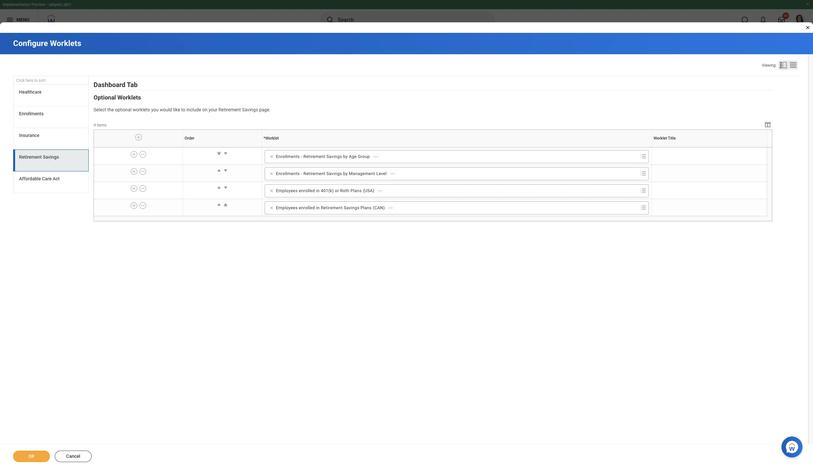 Task type: vqa. For each thing, say whether or not it's contained in the screenshot.
the Submission
no



Task type: locate. For each thing, give the bounding box(es) containing it.
enrollments inside enrollments - retirement savings by management level element
[[276, 171, 300, 176]]

x small image
[[268, 153, 275, 160], [268, 171, 275, 177], [268, 188, 275, 194], [268, 205, 275, 211]]

by
[[343, 154, 348, 159], [343, 171, 348, 176]]

1 enrolled from the top
[[299, 188, 315, 193]]

2 enrolled from the top
[[299, 205, 315, 210]]

0 vertical spatial employees
[[276, 188, 298, 193]]

savings up enrollments - retirement savings by management level
[[327, 154, 342, 159]]

0 horizontal spatial title
[[668, 136, 676, 141]]

by left management
[[343, 171, 348, 176]]

2 vertical spatial related actions image
[[378, 189, 383, 193]]

0 horizontal spatial worklets
[[50, 39, 81, 48]]

related actions image inside enrollments - retirement savings by age group, press delete to clear value. option
[[374, 154, 378, 159]]

1 vertical spatial enrollments
[[276, 154, 300, 159]]

enrolled down the employees enrolled in 401(k) or roth plans (usa) element
[[299, 205, 315, 210]]

related actions image right (usa)
[[378, 189, 383, 193]]

savings inside employees enrolled in retirement savings plans (can) element
[[344, 205, 360, 210]]

2 employees from the top
[[276, 205, 298, 210]]

plans
[[351, 188, 362, 193], [361, 205, 372, 210]]

enrolled
[[299, 188, 315, 193], [299, 205, 315, 210]]

Toggle to List Detail view radio
[[779, 60, 789, 70]]

savings up or
[[327, 171, 342, 176]]

0 vertical spatial caret up image
[[216, 184, 222, 191]]

savings up "care"
[[43, 155, 59, 160]]

1 in from the top
[[316, 188, 320, 193]]

1 vertical spatial minus image
[[141, 186, 145, 192]]

plans left (can)
[[361, 205, 372, 210]]

row element containing employees enrolled in retirement savings plans (can)
[[94, 199, 768, 216]]

row element containing order
[[94, 130, 769, 147]]

act
[[53, 176, 60, 181]]

2 vertical spatial prompts image
[[640, 187, 648, 195]]

x small image for employees enrolled in retirement savings plans (can)
[[268, 205, 275, 211]]

plus image
[[136, 135, 141, 140], [132, 151, 136, 157], [132, 169, 136, 174], [132, 186, 136, 192], [132, 203, 136, 209]]

2 in from the top
[[316, 205, 320, 210]]

like
[[173, 107, 180, 112]]

0 horizontal spatial order
[[185, 136, 195, 141]]

enrollments inside 'enrollments - retirement savings by age group' element
[[276, 154, 300, 159]]

worklets
[[50, 39, 81, 48], [118, 94, 141, 101]]

0 vertical spatial -
[[46, 2, 48, 7]]

prompts image for enrollments - retirement savings by management level
[[640, 170, 648, 177]]

retirement up enrollments - retirement savings by management level
[[304, 154, 325, 159]]

the
[[107, 107, 114, 112]]

4 row element from the top
[[94, 182, 768, 199]]

worklet column header
[[262, 147, 652, 148]]

tab
[[127, 81, 138, 89]]

1 row element from the top
[[94, 130, 769, 147]]

savings down roth
[[344, 205, 360, 210]]

x small image inside enrollments - retirement savings by age group, press delete to clear value. option
[[268, 153, 275, 160]]

in down the employees enrolled in 401(k) or roth plans (usa) element
[[316, 205, 320, 210]]

order down include in the left top of the page
[[185, 136, 195, 141]]

enrollments
[[19, 111, 44, 116], [276, 154, 300, 159], [276, 171, 300, 176]]

retirement right your
[[219, 107, 241, 112]]

1 horizontal spatial order
[[222, 147, 223, 148]]

1 minus image from the top
[[141, 169, 145, 174]]

worklet title
[[654, 136, 676, 141]]

affordable
[[19, 176, 41, 181]]

implementation preview -   adeptai_dpt1
[[3, 2, 72, 7]]

list box containing healthcare
[[13, 85, 89, 193]]

worklet title column header
[[652, 147, 768, 148]]

prompts image
[[640, 152, 648, 160], [640, 170, 648, 177], [640, 187, 648, 195]]

0 horizontal spatial to
[[34, 78, 38, 83]]

2 minus image from the top
[[141, 186, 145, 192]]

order inside row 'element'
[[185, 136, 195, 141]]

caret down image
[[222, 167, 229, 174], [222, 184, 229, 191]]

plus image for enrollments - retirement savings by age group
[[132, 151, 136, 157]]

retirement
[[219, 107, 241, 112], [304, 154, 325, 159], [19, 155, 42, 160], [304, 171, 325, 176], [321, 205, 343, 210]]

1 horizontal spatial to
[[181, 107, 185, 112]]

plans right roth
[[351, 188, 362, 193]]

0 vertical spatial by
[[343, 154, 348, 159]]

-
[[46, 2, 48, 7], [301, 154, 303, 159], [301, 171, 303, 176]]

employees enrolled in 401(k) or roth plans (usa)
[[276, 188, 375, 193]]

related actions image inside enrollments - retirement savings by management level, press delete to clear value. option
[[391, 171, 395, 176]]

retirement up affordable
[[19, 155, 42, 160]]

4
[[94, 123, 96, 127]]

2 vertical spatial enrollments
[[276, 171, 300, 176]]

2 prompts image from the top
[[640, 170, 648, 177]]

click here to sort
[[16, 78, 46, 83]]

enrollments for enrollments
[[19, 111, 44, 116]]

1 prompts image from the top
[[640, 152, 648, 160]]

caret down image up the caret top icon
[[222, 184, 229, 191]]

0 vertical spatial worklets
[[50, 39, 81, 48]]

401(k)
[[321, 188, 334, 193]]

title
[[668, 136, 676, 141], [710, 147, 711, 148]]

your
[[209, 107, 218, 112]]

notifications large image
[[760, 16, 767, 23]]

2 minus image from the top
[[141, 203, 145, 209]]

enrollments - retirement savings by age group
[[276, 154, 370, 159]]

0 vertical spatial caret down image
[[222, 167, 229, 174]]

1 vertical spatial in
[[316, 205, 320, 210]]

here
[[26, 78, 33, 83]]

enrollments inside list box
[[19, 111, 44, 116]]

1 caret up image from the top
[[216, 184, 222, 191]]

order for order worklet worklet title
[[222, 147, 223, 148]]

enrolled left 401(k)
[[299, 188, 315, 193]]

order up caret down image
[[222, 147, 223, 148]]

related actions image right level
[[391, 171, 395, 176]]

2 row element from the top
[[94, 148, 768, 165]]

0 vertical spatial enrolled
[[299, 188, 315, 193]]

employees enrolled in 401(k) or roth plans (usa), press delete to clear value. option
[[267, 187, 386, 195]]

employees
[[276, 188, 298, 193], [276, 205, 298, 210]]

caret down image down caret down image
[[222, 167, 229, 174]]

order
[[185, 136, 195, 141], [222, 147, 223, 148]]

to inside click here to sort popup button
[[34, 78, 38, 83]]

1 vertical spatial minus image
[[141, 203, 145, 209]]

related actions image
[[389, 206, 393, 210]]

1 vertical spatial to
[[181, 107, 185, 112]]

savings left page.
[[242, 107, 258, 112]]

1 employees from the top
[[276, 188, 298, 193]]

1 vertical spatial -
[[301, 154, 303, 159]]

5 row element from the top
[[94, 199, 768, 216]]

related actions image inside the employees enrolled in 401(k) or roth plans (usa), press delete to clear value. option
[[378, 189, 383, 193]]

insurance
[[19, 133, 39, 138]]

1 vertical spatial employees
[[276, 205, 298, 210]]

related actions image
[[374, 154, 378, 159], [391, 171, 395, 176], [378, 189, 383, 193]]

employees enrolled in retirement savings plans (can), press delete to clear value. option
[[267, 204, 397, 212]]

1 vertical spatial worklets
[[118, 94, 141, 101]]

worklet
[[266, 136, 279, 141], [654, 136, 668, 141], [457, 147, 458, 148], [709, 147, 710, 148]]

0 vertical spatial enrollments
[[19, 111, 44, 116]]

close configure worklets image
[[806, 25, 811, 30]]

x small image inside enrollments - retirement savings by management level, press delete to clear value. option
[[268, 171, 275, 177]]

group
[[358, 154, 370, 159]]

on
[[202, 107, 208, 112]]

in left 401(k)
[[316, 188, 320, 193]]

roth
[[340, 188, 350, 193]]

1 vertical spatial caret down image
[[222, 184, 229, 191]]

0 vertical spatial minus image
[[141, 169, 145, 174]]

row element containing enrollments - retirement savings by age group
[[94, 148, 768, 165]]

or
[[335, 188, 339, 193]]

savings
[[242, 107, 258, 112], [327, 154, 342, 159], [43, 155, 59, 160], [327, 171, 342, 176], [344, 205, 360, 210]]

0 vertical spatial plans
[[351, 188, 362, 193]]

2 caret up image from the top
[[216, 201, 222, 208]]

list box
[[13, 85, 89, 193]]

items
[[97, 123, 107, 127]]

in
[[316, 188, 320, 193], [316, 205, 320, 210]]

to
[[34, 78, 38, 83], [181, 107, 185, 112]]

retirement savings
[[19, 155, 59, 160]]

2 by from the top
[[343, 171, 348, 176]]

3 x small image from the top
[[268, 188, 275, 194]]

0 vertical spatial order
[[185, 136, 195, 141]]

retirement down 'enrollments - retirement savings by age group' element
[[304, 171, 325, 176]]

savings inside list box
[[43, 155, 59, 160]]

0 vertical spatial to
[[34, 78, 38, 83]]

to left sort
[[34, 78, 38, 83]]

3 row element from the top
[[94, 165, 768, 182]]

minus image
[[141, 169, 145, 174], [141, 186, 145, 192]]

1 vertical spatial enrolled
[[299, 205, 315, 210]]

enrollments - retirement savings by management level element
[[276, 171, 387, 177]]

row element
[[94, 130, 769, 147], [94, 148, 768, 165], [94, 165, 768, 182], [94, 182, 768, 199], [94, 199, 768, 216]]

worklets inside group
[[118, 94, 141, 101]]

1 vertical spatial by
[[343, 171, 348, 176]]

1 caret down image from the top
[[222, 167, 229, 174]]

adeptai_dpt1
[[49, 2, 72, 7]]

order for order
[[185, 136, 195, 141]]

by left age
[[343, 154, 348, 159]]

x small image inside the employees enrolled in 401(k) or roth plans (usa), press delete to clear value. option
[[268, 188, 275, 194]]

3 prompts image from the top
[[640, 187, 648, 195]]

caret down image for first caret up image
[[222, 184, 229, 191]]

1 x small image from the top
[[268, 153, 275, 160]]

0 vertical spatial minus image
[[141, 151, 145, 157]]

caret up image
[[216, 184, 222, 191], [216, 201, 222, 208]]

1 vertical spatial order
[[222, 147, 223, 148]]

cancel button
[[55, 451, 92, 462]]

savings inside enrollments - retirement savings by management level element
[[327, 171, 342, 176]]

employees for employees enrolled in 401(k) or roth plans (usa)
[[276, 188, 298, 193]]

prompts image for enrollments - retirement savings by age group
[[640, 152, 648, 160]]

1 horizontal spatial worklets
[[118, 94, 141, 101]]

Toggle to Grid view radio
[[789, 60, 799, 70]]

related actions image right the group at the left top
[[374, 154, 378, 159]]

to right like on the top left
[[181, 107, 185, 112]]

0 vertical spatial title
[[668, 136, 676, 141]]

0 vertical spatial prompts image
[[640, 152, 648, 160]]

1 vertical spatial related actions image
[[391, 171, 395, 176]]

profile logan mcneil element
[[791, 12, 810, 27]]

0 vertical spatial in
[[316, 188, 320, 193]]

1 vertical spatial title
[[710, 147, 711, 148]]

1 vertical spatial caret up image
[[216, 201, 222, 208]]

0 vertical spatial related actions image
[[374, 154, 378, 159]]

2 caret down image from the top
[[222, 184, 229, 191]]

1 minus image from the top
[[141, 151, 145, 157]]

1 by from the top
[[343, 154, 348, 159]]

4 x small image from the top
[[268, 205, 275, 211]]

2 x small image from the top
[[268, 171, 275, 177]]

in for 401(k)
[[316, 188, 320, 193]]

2 vertical spatial -
[[301, 171, 303, 176]]

select
[[94, 107, 106, 112]]

x small image for enrollments - retirement savings by age group
[[268, 153, 275, 160]]

in for retirement
[[316, 205, 320, 210]]

1 vertical spatial prompts image
[[640, 170, 648, 177]]

1 horizontal spatial title
[[710, 147, 711, 148]]

employees for employees enrolled in retirement savings plans (can)
[[276, 205, 298, 210]]

row element containing employees enrolled in 401(k) or roth plans (usa)
[[94, 182, 768, 199]]

dashboard
[[94, 81, 125, 89]]

minus image
[[141, 151, 145, 157], [141, 203, 145, 209]]

worklets for optional worklets
[[118, 94, 141, 101]]



Task type: describe. For each thing, give the bounding box(es) containing it.
optional
[[94, 94, 116, 101]]

*
[[264, 136, 266, 141]]

click
[[16, 78, 25, 83]]

worklets for configure worklets
[[50, 39, 81, 48]]

implementation
[[3, 2, 30, 7]]

by for age
[[343, 154, 348, 159]]

enrollments for enrollments - retirement savings by age group
[[276, 154, 300, 159]]

title inside row 'element'
[[668, 136, 676, 141]]

page.
[[259, 107, 271, 112]]

caret bottom image
[[216, 150, 222, 157]]

viewing: option group
[[762, 60, 801, 71]]

enrollments - retirement savings by age group, press delete to clear value. option
[[267, 153, 382, 161]]

enrolled for retirement
[[299, 205, 315, 210]]

sort
[[39, 78, 46, 83]]

employees enrolled in retirement savings plans (can) element
[[276, 205, 385, 211]]

configure
[[13, 39, 48, 48]]

minus image for the caret top icon
[[141, 203, 145, 209]]

click here to sort button
[[13, 76, 89, 85]]

preview
[[31, 2, 45, 7]]

caret top image
[[222, 201, 229, 208]]

to inside optional worklets group
[[181, 107, 185, 112]]

- for enrollments - retirement savings by management level
[[301, 171, 303, 176]]

caret down image for caret up icon
[[222, 167, 229, 174]]

enrollments - retirement savings by management level
[[276, 171, 387, 176]]

optional
[[115, 107, 132, 112]]

caret down image
[[222, 150, 229, 157]]

management
[[349, 171, 375, 176]]

close environment banner image
[[806, 2, 810, 6]]

(can)
[[373, 205, 385, 210]]

care
[[42, 176, 52, 181]]

x small image for enrollments - retirement savings by management level
[[268, 171, 275, 177]]

you
[[151, 107, 159, 112]]

cancel
[[66, 454, 80, 459]]

order worklet worklet title
[[222, 147, 711, 148]]

configure worklets dialog
[[0, 0, 814, 468]]

prompts image
[[640, 204, 648, 212]]

4 items
[[94, 123, 107, 127]]

related actions image for enrollments - retirement savings by age group
[[374, 154, 378, 159]]

configure worklets
[[13, 39, 81, 48]]

affordable care act
[[19, 176, 60, 181]]

prompts image for employees enrolled in 401(k) or roth plans (usa)
[[640, 187, 648, 195]]

enrollments for enrollments - retirement savings by management level
[[276, 171, 300, 176]]

- inside "banner"
[[46, 2, 48, 7]]

age
[[349, 154, 357, 159]]

enrollments - retirement savings by age group element
[[276, 154, 370, 160]]

related actions image for enrollments - retirement savings by management level
[[391, 171, 395, 176]]

worklets
[[133, 107, 150, 112]]

retirement down 401(k)
[[321, 205, 343, 210]]

x small image for employees enrolled in 401(k) or roth plans (usa)
[[268, 188, 275, 194]]

by for management
[[343, 171, 348, 176]]

optional worklets button
[[94, 94, 141, 101]]

- for enrollments - retirement savings by age group
[[301, 154, 303, 159]]

navigation pane region
[[13, 76, 89, 195]]

minus image for row 'element' containing enrollments - retirement savings by management level
[[141, 169, 145, 174]]

would
[[160, 107, 172, 112]]

search image
[[326, 16, 334, 24]]

retirement inside navigation pane region
[[19, 155, 42, 160]]

optional worklets
[[94, 94, 141, 101]]

healthcare
[[19, 89, 41, 95]]

select the optional worklets you would like to include on your retirement savings page.
[[94, 107, 271, 112]]

configure worklets main content
[[0, 33, 814, 468]]

enrollments - retirement savings by management level, press delete to clear value. option
[[267, 170, 398, 178]]

click to view/edit grid preferences image
[[765, 121, 772, 128]]

level
[[377, 171, 387, 176]]

ok
[[29, 454, 35, 459]]

implementation preview -   adeptai_dpt1 banner
[[0, 0, 814, 30]]

(usa)
[[363, 188, 375, 193]]

related actions image for employees enrolled in 401(k) or roth plans (usa)
[[378, 189, 383, 193]]

minus image for row 'element' containing employees enrolled in 401(k) or roth plans (usa)
[[141, 186, 145, 192]]

savings inside 'enrollments - retirement savings by age group' element
[[327, 154, 342, 159]]

order column header
[[183, 147, 262, 148]]

* worklet
[[264, 136, 279, 141]]

employees enrolled in retirement savings plans (can)
[[276, 205, 385, 210]]

ok button
[[13, 451, 50, 462]]

include
[[187, 107, 201, 112]]

list box inside configure worklets main content
[[13, 85, 89, 193]]

minus image for caret down image
[[141, 151, 145, 157]]

dashboard tab
[[94, 81, 138, 89]]

plus image for employees enrolled in 401(k) or roth plans (usa)
[[132, 186, 136, 192]]

caret up image
[[216, 167, 222, 174]]

inbox large image
[[779, 16, 785, 23]]

workday assistant region
[[782, 434, 806, 458]]

optional worklets group
[[94, 94, 773, 221]]

employees enrolled in 401(k) or roth plans (usa) element
[[276, 188, 375, 194]]

plus image for worklet
[[136, 135, 141, 140]]

enrolled for 401(k)
[[299, 188, 315, 193]]

1 vertical spatial plans
[[361, 205, 372, 210]]

viewing:
[[762, 63, 777, 68]]

row element containing enrollments - retirement savings by management level
[[94, 165, 768, 182]]



